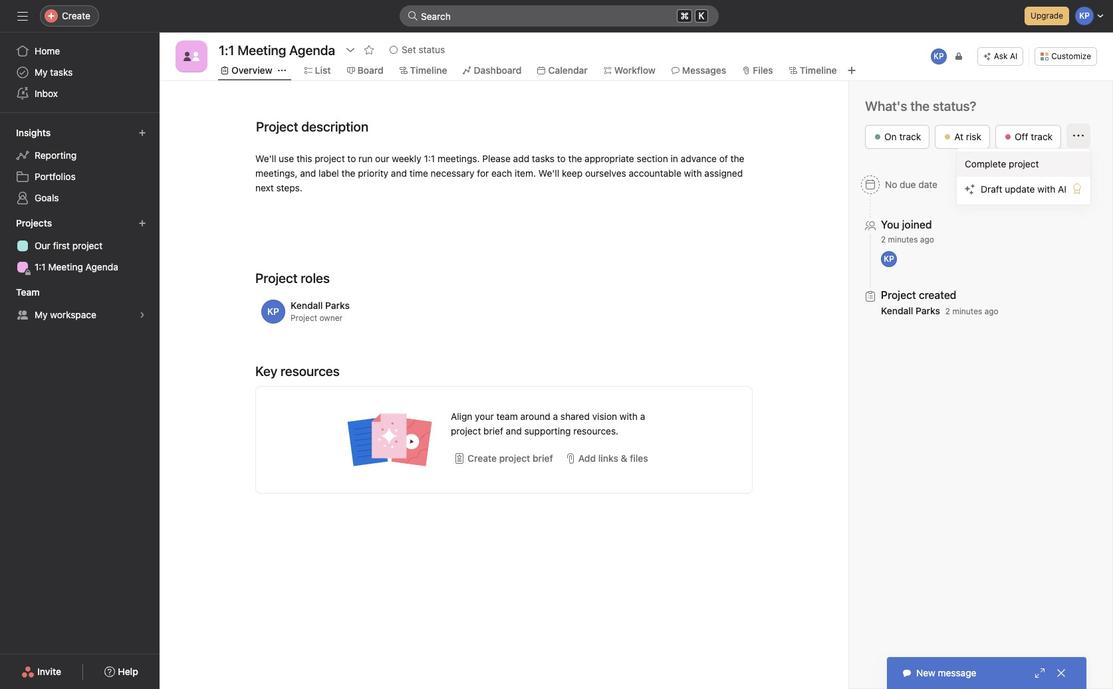 Task type: locate. For each thing, give the bounding box(es) containing it.
my inside teams element
[[35, 309, 48, 321]]

timeline for second the "timeline" link
[[800, 65, 837, 76]]

1 horizontal spatial to
[[557, 153, 566, 164]]

vision
[[592, 411, 617, 422]]

please
[[482, 153, 511, 164]]

Search tasks, projects, and more text field
[[400, 5, 719, 27]]

minutes down you joined 'button'
[[888, 235, 918, 245]]

brief down supporting
[[533, 453, 553, 464]]

0 horizontal spatial timeline link
[[400, 63, 447, 78]]

0 vertical spatial kp
[[934, 51, 944, 61]]

2 horizontal spatial and
[[506, 426, 522, 437]]

tasks down home
[[50, 67, 73, 78]]

1 horizontal spatial and
[[391, 168, 407, 179]]

inbox link
[[8, 83, 152, 104]]

2 timeline link from the left
[[789, 63, 837, 78]]

tasks inside we'll use this project to run our weekly 1:1 meetings. please add tasks to the appropriate section in advance of the meetings, and label the priority and time necessary for each item. we'll keep ourselves accountable with assigned next steps.
[[532, 153, 555, 164]]

workspace
[[50, 309, 96, 321]]

1 horizontal spatial timeline
[[800, 65, 837, 76]]

0 vertical spatial ai
[[1010, 51, 1018, 61]]

create inside button
[[468, 453, 497, 464]]

0 horizontal spatial and
[[300, 168, 316, 179]]

track for off track
[[1031, 131, 1053, 143]]

run
[[359, 153, 373, 164]]

with down advance
[[684, 168, 702, 179]]

0 horizontal spatial minutes
[[888, 235, 918, 245]]

supporting
[[524, 426, 571, 437]]

0 horizontal spatial the
[[342, 168, 355, 179]]

1 timeline link from the left
[[400, 63, 447, 78]]

1 horizontal spatial with
[[684, 168, 702, 179]]

2 vertical spatial with
[[620, 411, 638, 422]]

meetings.
[[438, 153, 480, 164]]

2 horizontal spatial the
[[731, 153, 745, 164]]

create for create
[[62, 10, 90, 21]]

0 vertical spatial tasks
[[50, 67, 73, 78]]

my inside global element
[[35, 67, 48, 78]]

0 horizontal spatial to
[[347, 153, 356, 164]]

ago right parks
[[985, 307, 999, 317]]

0 horizontal spatial 1:1
[[35, 261, 46, 273]]

timeline link down set status
[[400, 63, 447, 78]]

1 timeline from the left
[[410, 65, 447, 76]]

0 vertical spatial brief
[[484, 426, 503, 437]]

1 horizontal spatial brief
[[533, 453, 553, 464]]

1 my from the top
[[35, 67, 48, 78]]

1 horizontal spatial timeline link
[[789, 63, 837, 78]]

a right vision
[[640, 411, 645, 422]]

create project brief button
[[451, 447, 556, 471]]

with right update
[[1038, 184, 1056, 195]]

1 vertical spatial create
[[468, 453, 497, 464]]

inbox
[[35, 88, 58, 99]]

you
[[881, 219, 900, 231]]

1 horizontal spatial ago
[[985, 307, 999, 317]]

in
[[671, 153, 678, 164]]

1 vertical spatial my
[[35, 309, 48, 321]]

overview link
[[221, 63, 272, 78]]

the right the 'label' in the top of the page
[[342, 168, 355, 179]]

1 horizontal spatial a
[[640, 411, 645, 422]]

owner
[[320, 313, 343, 323]]

my
[[35, 67, 48, 78], [35, 309, 48, 321]]

my tasks link
[[8, 62, 152, 83]]

and
[[300, 168, 316, 179], [391, 168, 407, 179], [506, 426, 522, 437]]

ai right update
[[1058, 184, 1067, 195]]

1 horizontal spatial create
[[468, 453, 497, 464]]

with right vision
[[620, 411, 638, 422]]

accountable
[[629, 168, 682, 179]]

create inside popup button
[[62, 10, 90, 21]]

project created
[[881, 290, 957, 301]]

timeline link left the add tab icon
[[789, 63, 837, 78]]

align
[[451, 411, 472, 422]]

1 vertical spatial 2
[[946, 307, 950, 317]]

0 horizontal spatial a
[[553, 411, 558, 422]]

ago
[[920, 235, 934, 245], [985, 307, 999, 317]]

1 horizontal spatial minutes
[[953, 307, 983, 317]]

and down this
[[300, 168, 316, 179]]

timeline link
[[400, 63, 447, 78], [789, 63, 837, 78]]

our first project link
[[8, 235, 152, 257]]

create for create project brief
[[468, 453, 497, 464]]

0 vertical spatial create
[[62, 10, 90, 21]]

timeline down status
[[410, 65, 447, 76]]

1 horizontal spatial ai
[[1058, 184, 1067, 195]]

global element
[[0, 33, 160, 112]]

kp up the status?
[[934, 51, 944, 61]]

0 horizontal spatial with
[[620, 411, 638, 422]]

Project description title text field
[[247, 113, 372, 141]]

1 vertical spatial 1:1
[[35, 261, 46, 273]]

goals link
[[8, 188, 152, 209]]

status
[[419, 44, 445, 55]]

assigned
[[705, 168, 743, 179]]

0 vertical spatial 2
[[881, 235, 886, 245]]

a
[[553, 411, 558, 422], [640, 411, 645, 422]]

to left run at the left
[[347, 153, 356, 164]]

project down team
[[499, 453, 530, 464]]

project down align
[[451, 426, 481, 437]]

brief down the your
[[484, 426, 503, 437]]

0 vertical spatial ago
[[920, 235, 934, 245]]

necessary
[[431, 168, 475, 179]]

2 a from the left
[[640, 411, 645, 422]]

ago down joined
[[920, 235, 934, 245]]

1 track from the left
[[900, 131, 921, 143]]

board
[[358, 65, 384, 76]]

and down team
[[506, 426, 522, 437]]

section
[[637, 153, 668, 164]]

ask
[[994, 51, 1008, 61]]

0 horizontal spatial kp
[[884, 254, 894, 264]]

track right "off"
[[1031, 131, 1053, 143]]

2 right parks
[[946, 307, 950, 317]]

0 horizontal spatial timeline
[[410, 65, 447, 76]]

team
[[16, 287, 40, 298]]

1 vertical spatial minutes
[[953, 307, 983, 317]]

we'll up meetings,
[[255, 153, 276, 164]]

None field
[[400, 5, 719, 27]]

calendar link
[[538, 63, 588, 78]]

0 horizontal spatial create
[[62, 10, 90, 21]]

the right "of"
[[731, 153, 745, 164]]

my down team popup button
[[35, 309, 48, 321]]

my tasks
[[35, 67, 73, 78]]

project up the 1:1 meeting agenda link
[[72, 240, 103, 251]]

off track button
[[996, 125, 1062, 149]]

workflow link
[[604, 63, 656, 78]]

add links & files button
[[562, 447, 652, 471]]

1:1 meeting agenda
[[35, 261, 118, 273]]

portfolios link
[[8, 166, 152, 188]]

kp down the you joined 2 minutes ago
[[884, 254, 894, 264]]

see details, my workspace image
[[138, 311, 146, 319]]

1 horizontal spatial kp
[[934, 51, 944, 61]]

create project brief
[[468, 453, 553, 464]]

more actions image
[[1074, 130, 1084, 141]]

1 vertical spatial ai
[[1058, 184, 1067, 195]]

brief
[[484, 426, 503, 437], [533, 453, 553, 464]]

ai inside dropdown button
[[1010, 51, 1018, 61]]

around
[[520, 411, 550, 422]]

expand new message image
[[1035, 668, 1046, 679]]

next
[[255, 182, 274, 194]]

files link
[[742, 63, 773, 78]]

0 vertical spatial my
[[35, 67, 48, 78]]

0 vertical spatial we'll
[[255, 153, 276, 164]]

1 horizontal spatial 1:1
[[424, 153, 435, 164]]

project up the draft update with ai
[[1009, 158, 1039, 170]]

track right on
[[900, 131, 921, 143]]

kp
[[934, 51, 944, 61], [884, 254, 894, 264]]

my workspace link
[[8, 305, 152, 326]]

None text field
[[215, 38, 339, 62]]

0 vertical spatial 1:1
[[424, 153, 435, 164]]

track for on track
[[900, 131, 921, 143]]

1 horizontal spatial 2
[[946, 307, 950, 317]]

use
[[279, 153, 294, 164]]

we'll left the keep
[[539, 168, 559, 179]]

to up the keep
[[557, 153, 566, 164]]

0 horizontal spatial track
[[900, 131, 921, 143]]

add
[[513, 153, 530, 164]]

2 horizontal spatial with
[[1038, 184, 1056, 195]]

1 vertical spatial tasks
[[532, 153, 555, 164]]

links
[[598, 453, 618, 464]]

2 to from the left
[[557, 153, 566, 164]]

project inside menu item
[[1009, 158, 1039, 170]]

a up supporting
[[553, 411, 558, 422]]

2 track from the left
[[1031, 131, 1053, 143]]

0 horizontal spatial tasks
[[50, 67, 73, 78]]

ago inside the you joined 2 minutes ago
[[920, 235, 934, 245]]

tasks right add
[[532, 153, 555, 164]]

timeline left the add tab icon
[[800, 65, 837, 76]]

insights
[[16, 127, 51, 138]]

0 horizontal spatial brief
[[484, 426, 503, 437]]

1 horizontal spatial we'll
[[539, 168, 559, 179]]

minutes
[[888, 235, 918, 245], [953, 307, 983, 317]]

my for my workspace
[[35, 309, 48, 321]]

0 horizontal spatial ago
[[920, 235, 934, 245]]

1 vertical spatial ago
[[985, 307, 999, 317]]

create
[[62, 10, 90, 21], [468, 453, 497, 464]]

minutes right parks
[[953, 307, 983, 317]]

you joined button
[[881, 218, 934, 232]]

set status
[[402, 44, 445, 55]]

prominent image
[[408, 11, 418, 21]]

1 to from the left
[[347, 153, 356, 164]]

the up the keep
[[568, 153, 582, 164]]

project
[[315, 153, 345, 164], [1009, 158, 1039, 170], [72, 240, 103, 251], [451, 426, 481, 437], [499, 453, 530, 464]]

project created kendall parks 2 minutes ago
[[881, 290, 999, 317]]

new insights image
[[138, 129, 146, 137]]

2 inside the you joined 2 minutes ago
[[881, 235, 886, 245]]

add
[[578, 453, 596, 464]]

2
[[881, 235, 886, 245], [946, 307, 950, 317]]

my up inbox on the top
[[35, 67, 48, 78]]

kendall parks link
[[881, 305, 940, 317]]

create up the home link in the left of the page
[[62, 10, 90, 21]]

meeting
[[48, 261, 83, 273]]

portfolios
[[35, 171, 76, 182]]

ai right ask
[[1010, 51, 1018, 61]]

0 horizontal spatial ai
[[1010, 51, 1018, 61]]

1:1 up time
[[424, 153, 435, 164]]

0 vertical spatial minutes
[[888, 235, 918, 245]]

0 horizontal spatial 2
[[881, 235, 886, 245]]

time
[[410, 168, 428, 179]]

create down the your
[[468, 453, 497, 464]]

1 vertical spatial brief
[[533, 453, 553, 464]]

shared
[[561, 411, 590, 422]]

2 my from the top
[[35, 309, 48, 321]]

project up the 'label' in the top of the page
[[315, 153, 345, 164]]

2 down 'you'
[[881, 235, 886, 245]]

1 horizontal spatial track
[[1031, 131, 1053, 143]]

1 vertical spatial kp
[[884, 254, 894, 264]]

with inside align your team around a shared vision with a project brief and supporting resources.
[[620, 411, 638, 422]]

team
[[496, 411, 518, 422]]

keep
[[562, 168, 583, 179]]

upgrade button
[[1025, 7, 1069, 25]]

overview
[[231, 65, 272, 76]]

hide sidebar image
[[17, 11, 28, 21]]

1 vertical spatial with
[[1038, 184, 1056, 195]]

ago inside project created kendall parks 2 minutes ago
[[985, 307, 999, 317]]

we'll
[[255, 153, 276, 164], [539, 168, 559, 179]]

home link
[[8, 41, 152, 62]]

minutes inside the you joined 2 minutes ago
[[888, 235, 918, 245]]

1 horizontal spatial tasks
[[532, 153, 555, 164]]

joined
[[902, 219, 932, 231]]

and down weekly
[[391, 168, 407, 179]]

minutes inside project created kendall parks 2 minutes ago
[[953, 307, 983, 317]]

1:1 down our
[[35, 261, 46, 273]]

timeline
[[410, 65, 447, 76], [800, 65, 837, 76]]

tasks inside global element
[[50, 67, 73, 78]]

projects element
[[0, 211, 160, 281]]

0 vertical spatial with
[[684, 168, 702, 179]]

no due date button
[[855, 173, 944, 197]]

kp button
[[930, 47, 948, 66]]

2 timeline from the left
[[800, 65, 837, 76]]



Task type: vqa. For each thing, say whether or not it's contained in the screenshot.
My associated with My workspace
yes



Task type: describe. For each thing, give the bounding box(es) containing it.
project inside we'll use this project to run our weekly 1:1 meetings. please add tasks to the appropriate section in advance of the meetings, and label the priority and time necessary for each item. we'll keep ourselves accountable with assigned next steps.
[[315, 153, 345, 164]]

1 a from the left
[[553, 411, 558, 422]]

our
[[35, 240, 50, 251]]

kendall parks
[[291, 300, 350, 311]]

board link
[[347, 63, 384, 78]]

steps.
[[276, 182, 303, 194]]

advance
[[681, 153, 717, 164]]

priority
[[358, 168, 389, 179]]

you joined 2 minutes ago
[[881, 219, 934, 245]]

at risk
[[955, 131, 982, 143]]

help button
[[96, 660, 147, 684]]

goals
[[35, 192, 59, 204]]

insights element
[[0, 121, 160, 211]]

1:1 inside projects element
[[35, 261, 46, 273]]

set status button
[[384, 41, 451, 59]]

add tab image
[[846, 65, 857, 76]]

timeline for 1st the "timeline" link from the left
[[410, 65, 447, 76]]

add links & files
[[578, 453, 648, 464]]

what's the status?
[[865, 98, 977, 114]]

complete project menu item
[[957, 152, 1091, 177]]

invite button
[[13, 660, 70, 684]]

calendar
[[548, 65, 588, 76]]

risk
[[966, 131, 982, 143]]

dashboard link
[[463, 63, 522, 78]]

invite
[[37, 666, 61, 678]]

add to starred image
[[364, 45, 375, 55]]

files
[[753, 65, 773, 76]]

and inside align your team around a shared vision with a project brief and supporting resources.
[[506, 426, 522, 437]]

reporting
[[35, 150, 77, 161]]

upgrade
[[1031, 11, 1063, 21]]

ourselves
[[585, 168, 626, 179]]

dashboard
[[474, 65, 522, 76]]

close image
[[1056, 668, 1067, 679]]

key resources
[[255, 364, 340, 379]]

people image
[[184, 49, 200, 65]]

new project or portfolio image
[[138, 219, 146, 227]]

messages
[[682, 65, 726, 76]]

with inside we'll use this project to run our weekly 1:1 meetings. please add tasks to the appropriate section in advance of the meetings, and label the priority and time necessary for each item. we'll keep ourselves accountable with assigned next steps.
[[684, 168, 702, 179]]

projects button
[[13, 214, 64, 233]]

date
[[919, 179, 938, 190]]

1 vertical spatial we'll
[[539, 168, 559, 179]]

teams element
[[0, 281, 160, 329]]

our first project
[[35, 240, 103, 251]]

weekly
[[392, 153, 421, 164]]

reporting link
[[8, 145, 152, 166]]

no
[[885, 179, 897, 190]]

complete project
[[965, 158, 1039, 170]]

1 horizontal spatial the
[[568, 153, 582, 164]]

team button
[[13, 283, 52, 302]]

draft update with ai
[[981, 184, 1067, 195]]

update
[[1005, 184, 1035, 195]]

of
[[719, 153, 728, 164]]

our
[[375, 153, 389, 164]]

first
[[53, 240, 70, 251]]

off
[[1015, 131, 1029, 143]]

⌘
[[681, 10, 689, 21]]

project roles
[[255, 271, 330, 286]]

tab actions image
[[278, 67, 286, 74]]

project inside align your team around a shared vision with a project brief and supporting resources.
[[451, 426, 481, 437]]

help
[[118, 666, 138, 678]]

show options image
[[345, 45, 356, 55]]

brief inside align your team around a shared vision with a project brief and supporting resources.
[[484, 426, 503, 437]]

1:1 inside we'll use this project to run our weekly 1:1 meetings. please add tasks to the appropriate section in advance of the meetings, and label the priority and time necessary for each item. we'll keep ourselves accountable with assigned next steps.
[[424, 153, 435, 164]]

customize
[[1052, 51, 1091, 61]]

appropriate
[[585, 153, 634, 164]]

we'll use this project to run our weekly 1:1 meetings. please add tasks to the appropriate section in advance of the meetings, and label the priority and time necessary for each item. we'll keep ourselves accountable with assigned next steps.
[[255, 153, 747, 194]]

at risk button
[[935, 125, 990, 149]]

new message
[[916, 668, 977, 679]]

files
[[630, 453, 648, 464]]

my for my tasks
[[35, 67, 48, 78]]

k
[[699, 11, 704, 21]]

brief inside button
[[533, 453, 553, 464]]

each
[[492, 168, 512, 179]]

project inside button
[[499, 453, 530, 464]]

at
[[955, 131, 964, 143]]

workflow
[[614, 65, 656, 76]]

complete
[[965, 158, 1007, 170]]

home
[[35, 45, 60, 57]]

2 inside project created kendall parks 2 minutes ago
[[946, 307, 950, 317]]

kendall parks project owner
[[291, 300, 350, 323]]

the status?
[[911, 98, 977, 114]]

0 horizontal spatial we'll
[[255, 153, 276, 164]]

customize button
[[1035, 47, 1097, 66]]

label
[[319, 168, 339, 179]]

on track button
[[865, 125, 930, 149]]

your
[[475, 411, 494, 422]]

project
[[291, 313, 317, 323]]

draft
[[981, 184, 1003, 195]]

1:1 meeting agenda link
[[8, 257, 152, 278]]

on track
[[885, 131, 921, 143]]

due
[[900, 179, 916, 190]]

item.
[[515, 168, 536, 179]]

my workspace
[[35, 309, 96, 321]]

kp inside button
[[934, 51, 944, 61]]



